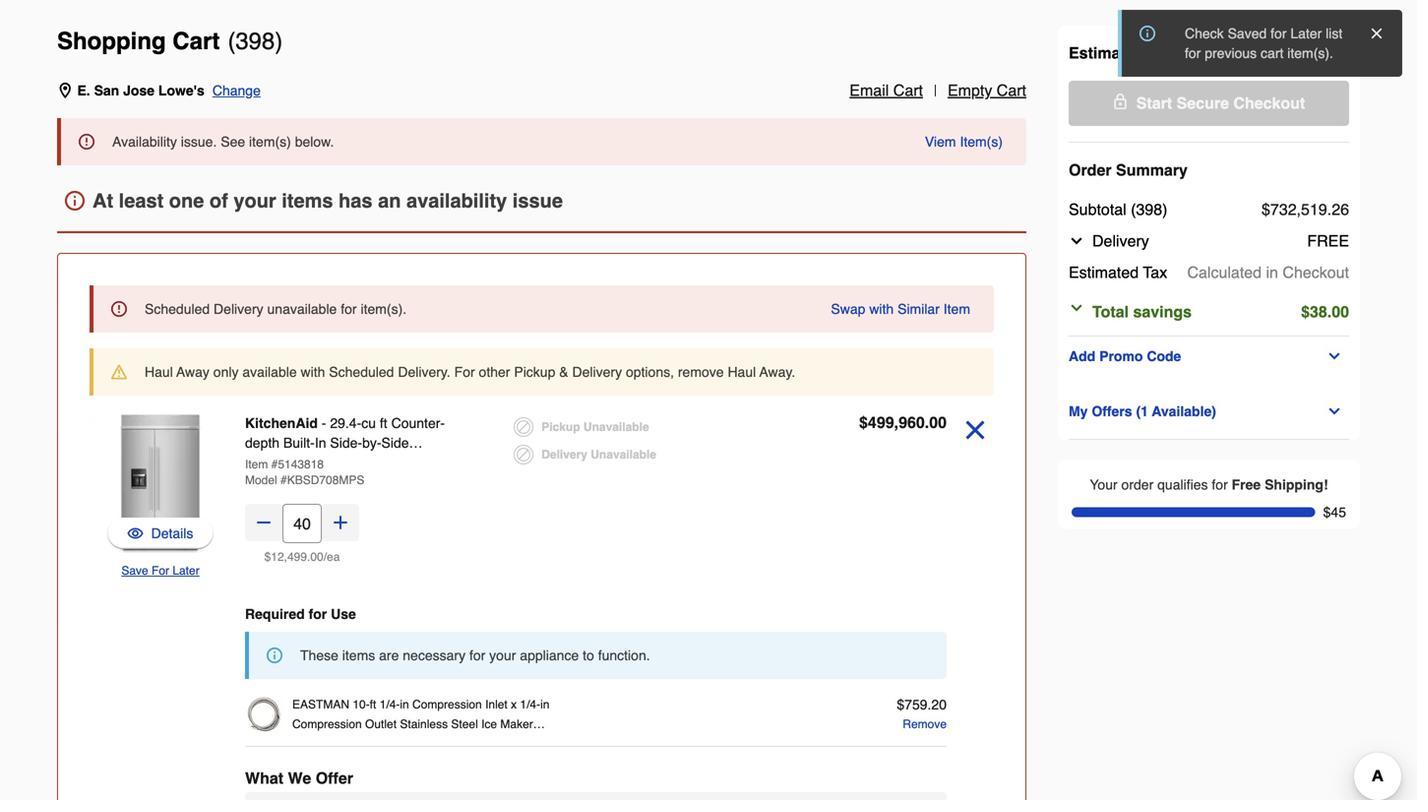 Task type: locate. For each thing, give the bounding box(es) containing it.
0 vertical spatial 26
[[1332, 44, 1350, 62]]

&
[[559, 364, 569, 380]]

eastman
[[292, 698, 349, 712]]

1 horizontal spatial haul
[[728, 364, 756, 380]]

info image for at least one of your items has an availability issue
[[65, 191, 85, 211]]

checkout inside the start secure checkout button
[[1234, 94, 1306, 112]]

chevron down image for total savings
[[1069, 300, 1085, 316]]

save for later
[[121, 564, 200, 578]]

1 vertical spatial pickup
[[542, 420, 580, 434]]

1 horizontal spatial item
[[944, 301, 971, 317]]

chevron down image down chevron down icon
[[1327, 404, 1343, 419]]

0 horizontal spatial with
[[301, 364, 325, 380]]

26 up free
[[1332, 200, 1350, 219]]

my
[[1069, 404, 1088, 419]]

1 vertical spatial .
[[1328, 200, 1332, 219]]

1 estimated from the top
[[1069, 44, 1144, 62]]

pickup right block icon
[[542, 420, 580, 434]]

2 . from the top
[[1328, 200, 1332, 219]]

compression down eastman
[[292, 718, 362, 731]]

26 down list on the top right
[[1332, 44, 1350, 62]]

change
[[212, 83, 261, 98]]

732,519 for subtotal (398)
[[1271, 200, 1328, 219]]

pickup left &
[[514, 364, 556, 380]]

0 vertical spatial item
[[944, 301, 971, 317]]

estimated total
[[1069, 44, 1185, 62]]

scheduled
[[145, 301, 210, 317], [329, 364, 394, 380]]

haul
[[145, 364, 173, 380], [728, 364, 756, 380]]

1 vertical spatial item
[[245, 458, 268, 472]]

empty cart button
[[948, 79, 1027, 102]]

checkout
[[1234, 94, 1306, 112], [1283, 263, 1350, 282]]

1 $ 732,519 . 26 from the top
[[1262, 44, 1350, 62]]

1 vertical spatial scheduled
[[329, 364, 394, 380]]

for inside button
[[152, 564, 169, 578]]

1 26 from the top
[[1332, 44, 1350, 62]]

see
[[221, 134, 245, 150]]

ft
[[370, 698, 376, 712]]

1/4- right ft
[[380, 698, 400, 712]]

$ 732,519 . 26 down list on the top right
[[1262, 44, 1350, 62]]

cart
[[1261, 45, 1284, 61]]

empty cart
[[948, 81, 1027, 99]]

maker
[[501, 718, 533, 731]]

(
[[228, 28, 236, 55]]

0 horizontal spatial item
[[245, 458, 268, 472]]

for right necessary
[[470, 648, 486, 664]]

your left appliance
[[489, 648, 516, 664]]

2 26 from the top
[[1332, 200, 1350, 219]]

save for later button
[[121, 561, 200, 581]]

save
[[121, 564, 148, 578]]

0 horizontal spatial .00
[[307, 550, 324, 564]]

0 horizontal spatial info image
[[65, 191, 85, 211]]

subtotal
[[1069, 200, 1127, 219]]

at least one of your items has an availability issue
[[93, 190, 563, 212]]

item(s). up delivery.
[[361, 301, 407, 317]]

.00 up chevron down icon
[[1328, 303, 1350, 321]]

estimated down info image at top right
[[1069, 44, 1144, 62]]

cart right email
[[894, 81, 923, 99]]

your right of
[[234, 190, 276, 212]]

0 horizontal spatial for
[[152, 564, 169, 578]]

for
[[1271, 26, 1287, 41], [1185, 45, 1201, 61], [341, 301, 357, 317], [1212, 477, 1228, 493], [309, 606, 327, 622], [470, 648, 486, 664]]

1 vertical spatial 26
[[1332, 200, 1350, 219]]

my offers (1 available) link
[[1069, 400, 1350, 423]]

in right the "x"
[[541, 698, 550, 712]]

chevron down image down "subtotal"
[[1069, 233, 1085, 249]]

in up stainless
[[400, 698, 409, 712]]

0 horizontal spatial later
[[173, 564, 200, 578]]

1 horizontal spatial total
[[1149, 44, 1185, 62]]

your
[[1090, 477, 1118, 493]]

732,519 up free
[[1271, 200, 1328, 219]]

what we offer
[[245, 769, 353, 788]]

cart left "(" at top
[[173, 28, 220, 55]]

estimated left tax
[[1069, 263, 1139, 282]]

with right available
[[301, 364, 325, 380]]

your
[[234, 190, 276, 212], [489, 648, 516, 664]]

these items are necessary for your appliance to function.
[[300, 648, 650, 664]]

0 vertical spatial .00
[[1328, 303, 1350, 321]]

1 horizontal spatial items
[[342, 648, 375, 664]]

item inside button
[[944, 301, 971, 317]]

kitchenaid
[[245, 415, 318, 431]]

option group containing pickup unavailable
[[514, 413, 787, 469]]

your order qualifies for free shipping!
[[1090, 477, 1329, 493]]

compression up steel on the left of the page
[[413, 698, 482, 712]]

pickup
[[514, 364, 556, 380], [542, 420, 580, 434]]

outlet
[[365, 718, 397, 731]]

1 vertical spatial item(s).
[[361, 301, 407, 317]]

error image
[[111, 301, 127, 317]]

$
[[1262, 44, 1271, 62], [1262, 200, 1271, 219], [1302, 303, 1310, 321], [859, 413, 868, 432], [264, 550, 271, 564]]

1 vertical spatial .00
[[925, 413, 947, 432]]

2 vertical spatial .00
[[307, 550, 324, 564]]

item(s). down list on the top right
[[1288, 45, 1334, 61]]

checkout down free
[[1283, 263, 1350, 282]]

2 vertical spatial chevron down image
[[1327, 404, 1343, 419]]

0 vertical spatial with
[[870, 301, 894, 317]]

total
[[1149, 44, 1185, 62], [1093, 303, 1129, 321]]

1 vertical spatial info image
[[267, 648, 283, 664]]

1 vertical spatial unavailable
[[591, 448, 657, 462]]

function.
[[598, 648, 650, 664]]

for right unavailable
[[341, 301, 357, 317]]

499,960
[[868, 413, 925, 432]]

checkout down cart
[[1234, 94, 1306, 112]]

2 horizontal spatial .00
[[1328, 303, 1350, 321]]

.00 down stepper number input field with increment and decrement buttons number field
[[307, 550, 324, 564]]

tax
[[1143, 263, 1168, 282]]

details button
[[107, 518, 214, 549], [128, 524, 193, 543]]

1 vertical spatial checkout
[[1283, 263, 1350, 282]]

later left list on the top right
[[1291, 26, 1322, 41]]

1 haul from the left
[[145, 364, 173, 380]]

1 horizontal spatial 1/4-
[[520, 698, 541, 712]]

.
[[1328, 44, 1332, 62], [1328, 200, 1332, 219]]

order
[[1122, 477, 1154, 493]]

haul left away
[[145, 364, 173, 380]]

1 horizontal spatial compression
[[413, 698, 482, 712]]

1 horizontal spatial .00
[[925, 413, 947, 432]]

1 732,519 from the top
[[1271, 44, 1328, 62]]

check
[[1185, 26, 1224, 41]]

with right swap
[[870, 301, 894, 317]]

cart
[[173, 28, 220, 55], [894, 81, 923, 99], [997, 81, 1027, 99]]

subtotal (398)
[[1069, 200, 1168, 219]]

savings
[[1134, 303, 1192, 321]]

swap with similar item
[[831, 301, 971, 317]]

. down list on the top right
[[1328, 44, 1332, 62]]

0 vertical spatial total
[[1149, 44, 1185, 62]]

delivery unavailable
[[542, 448, 657, 462]]

free
[[1308, 232, 1350, 250]]

0 vertical spatial unavailable
[[584, 420, 649, 434]]

item(s).
[[1288, 45, 1334, 61], [361, 301, 407, 317]]

unavailable for pickup unavailable
[[584, 420, 649, 434]]

0 vertical spatial item(s).
[[1288, 45, 1334, 61]]

email cart button
[[850, 79, 923, 102]]

1/4- right the "x"
[[520, 698, 541, 712]]

2 732,519 from the top
[[1271, 200, 1328, 219]]

0 horizontal spatial total
[[1093, 303, 1129, 321]]

/ea
[[324, 550, 340, 564]]

2 horizontal spatial cart
[[997, 81, 1027, 99]]

later inside button
[[173, 564, 200, 578]]

delivery
[[1093, 232, 1150, 250], [214, 301, 263, 317], [572, 364, 622, 380], [542, 448, 588, 462]]

1 vertical spatial for
[[152, 564, 169, 578]]

remove button
[[903, 715, 947, 734]]

10-ft 1/4-in compression inlet x 1/4-in compression outlet stainless steel ice maker connector image
[[245, 695, 285, 734]]

1 horizontal spatial item(s).
[[1288, 45, 1334, 61]]

unavailable down pickup unavailable
[[591, 448, 657, 462]]

items left has
[[282, 190, 333, 212]]

delivery right &
[[572, 364, 622, 380]]

2 estimated from the top
[[1069, 263, 1139, 282]]

0 horizontal spatial scheduled
[[145, 301, 210, 317]]

haul left away.
[[728, 364, 756, 380]]

.00 left remove item image
[[925, 413, 947, 432]]

items left are
[[342, 648, 375, 664]]

0 vertical spatial estimated
[[1069, 44, 1144, 62]]

0 horizontal spatial item(s).
[[361, 301, 407, 317]]

details
[[151, 526, 193, 541]]

item #5143818 model #kbsd708mps
[[245, 458, 365, 487]]

1 horizontal spatial info image
[[267, 648, 283, 664]]

away
[[177, 364, 210, 380]]

offers
[[1092, 404, 1133, 419]]

previous
[[1205, 45, 1257, 61]]

unavailable up delivery unavailable
[[584, 420, 649, 434]]

.00
[[1328, 303, 1350, 321], [925, 413, 947, 432], [307, 550, 324, 564]]

0 vertical spatial for
[[455, 364, 475, 380]]

$ 732,519 . 26 up free
[[1262, 200, 1350, 219]]

0 vertical spatial $ 732,519 . 26
[[1262, 44, 1350, 62]]

1 vertical spatial 732,519
[[1271, 200, 1328, 219]]

chevron down image
[[1327, 349, 1343, 364]]

0 vertical spatial info image
[[65, 191, 85, 211]]

for left other
[[455, 364, 475, 380]]

item up model
[[245, 458, 268, 472]]

-
[[322, 415, 326, 431]]

0 horizontal spatial 1/4-
[[380, 698, 400, 712]]

for up cart
[[1271, 26, 1287, 41]]

options,
[[626, 364, 674, 380]]

1 vertical spatial later
[[173, 564, 200, 578]]

2 horizontal spatial in
[[1267, 263, 1279, 282]]

info image down required
[[267, 648, 283, 664]]

scheduled left delivery.
[[329, 364, 394, 380]]

chevron down image
[[1069, 233, 1085, 249], [1069, 300, 1085, 316], [1327, 404, 1343, 419]]

1 horizontal spatial later
[[1291, 26, 1322, 41]]

cart right empty
[[997, 81, 1027, 99]]

chevron down image up the add
[[1069, 300, 1085, 316]]

option group
[[514, 413, 787, 469]]

732,519 for estimated total
[[1271, 44, 1328, 62]]

0 vertical spatial chevron down image
[[1069, 233, 1085, 249]]

1 vertical spatial with
[[301, 364, 325, 380]]

1 vertical spatial estimated
[[1069, 263, 1139, 282]]

0 vertical spatial scheduled
[[145, 301, 210, 317]]

unavailable
[[267, 301, 337, 317]]

0 vertical spatial your
[[234, 190, 276, 212]]

1 . from the top
[[1328, 44, 1332, 62]]

0 vertical spatial .
[[1328, 44, 1332, 62]]

total down info image at top right
[[1149, 44, 1185, 62]]

delivery inside option group
[[542, 448, 588, 462]]

item right similar on the right top of page
[[944, 301, 971, 317]]

0 horizontal spatial your
[[234, 190, 276, 212]]

0 vertical spatial later
[[1291, 26, 1322, 41]]

delivery right block image on the bottom of page
[[542, 448, 588, 462]]

1 vertical spatial chevron down image
[[1069, 300, 1085, 316]]

1 horizontal spatial with
[[870, 301, 894, 317]]

732,519 down list on the top right
[[1271, 44, 1328, 62]]

. up free
[[1328, 200, 1332, 219]]

total down estimated tax
[[1093, 303, 1129, 321]]

0 horizontal spatial compression
[[292, 718, 362, 731]]

connector
[[292, 737, 347, 751]]

1 horizontal spatial cart
[[894, 81, 923, 99]]

1 vertical spatial $ 732,519 . 26
[[1262, 200, 1350, 219]]

2 $ 732,519 . 26 from the top
[[1262, 200, 1350, 219]]

delivery.
[[398, 364, 451, 380]]

0 horizontal spatial cart
[[173, 28, 220, 55]]

1 horizontal spatial your
[[489, 648, 516, 664]]

$ 732,519 . 26
[[1262, 44, 1350, 62], [1262, 200, 1350, 219]]

warning image
[[111, 364, 127, 380]]

26
[[1332, 44, 1350, 62], [1332, 200, 1350, 219]]

0 horizontal spatial haul
[[145, 364, 173, 380]]

later down details
[[173, 564, 200, 578]]

plus image
[[331, 513, 350, 533]]

remove
[[678, 364, 724, 380]]

info image
[[1140, 26, 1156, 41]]

in right calculated at right top
[[1267, 263, 1279, 282]]

scheduled right error icon
[[145, 301, 210, 317]]

1 horizontal spatial scheduled
[[329, 364, 394, 380]]

info image left at
[[65, 191, 85, 211]]

26 for subtotal (398)
[[1332, 200, 1350, 219]]

we
[[288, 769, 311, 788]]

add
[[1069, 349, 1096, 364]]

1 horizontal spatial for
[[455, 364, 475, 380]]

item(s)
[[249, 134, 291, 150]]

later
[[1291, 26, 1322, 41], [173, 564, 200, 578]]

compression
[[413, 698, 482, 712], [292, 718, 362, 731]]

in
[[1267, 263, 1279, 282], [400, 698, 409, 712], [541, 698, 550, 712]]

0 vertical spatial 732,519
[[1271, 44, 1328, 62]]

2 haul from the left
[[728, 364, 756, 380]]

$ 732,519 . 26 for total
[[1262, 44, 1350, 62]]

0 vertical spatial items
[[282, 190, 333, 212]]

.00 for 38
[[1328, 303, 1350, 321]]

one
[[169, 190, 204, 212]]

(1
[[1137, 404, 1149, 419]]

unavailable for delivery unavailable
[[591, 448, 657, 462]]

info image
[[65, 191, 85, 211], [267, 648, 283, 664]]

for right save
[[152, 564, 169, 578]]

0 horizontal spatial in
[[400, 698, 409, 712]]

0 vertical spatial checkout
[[1234, 94, 1306, 112]]

availability issue. see item(s) below.
[[112, 134, 334, 150]]



Task type: describe. For each thing, give the bounding box(es) containing it.
to
[[583, 648, 594, 664]]

calculated
[[1188, 263, 1262, 282]]

viem item(s) button
[[925, 132, 1003, 152]]

start secure checkout button
[[1069, 81, 1350, 126]]

start secure checkout
[[1137, 94, 1306, 112]]

issue
[[513, 190, 563, 212]]

start
[[1137, 94, 1173, 112]]

1 vertical spatial total
[[1093, 303, 1129, 321]]

shopping cart ( 398 )
[[57, 28, 283, 55]]

calculated in checkout
[[1188, 263, 1350, 282]]

qualifies
[[1158, 477, 1208, 493]]

estimated tax
[[1069, 263, 1168, 282]]

least
[[119, 190, 164, 212]]

for left free
[[1212, 477, 1228, 493]]

item(s). inside the check saved for later list for previous cart item(s).
[[1288, 45, 1334, 61]]

#kbsd708mps
[[281, 474, 365, 487]]

available
[[243, 364, 297, 380]]

what
[[245, 769, 284, 788]]

$45
[[1324, 505, 1347, 520]]

x
[[511, 698, 517, 712]]

2 1/4- from the left
[[520, 698, 541, 712]]

empty
[[948, 81, 993, 99]]

$759.20 remove
[[897, 697, 947, 731]]

change link
[[212, 81, 261, 100]]

26 for estimated total
[[1332, 44, 1350, 62]]

remove
[[903, 718, 947, 731]]

order
[[1069, 161, 1112, 179]]

block image
[[514, 417, 534, 437]]

shopping
[[57, 28, 166, 55]]

jose
[[123, 83, 155, 98]]

inlet
[[485, 698, 508, 712]]

1 vertical spatial items
[[342, 648, 375, 664]]

delivery down subtotal (398)
[[1093, 232, 1150, 250]]

estimated for estimated tax
[[1069, 263, 1139, 282]]

shipping!
[[1265, 477, 1329, 493]]

stainless
[[400, 718, 448, 731]]

lowe's
[[158, 83, 205, 98]]

checkout for calculated in checkout
[[1283, 263, 1350, 282]]

summary
[[1116, 161, 1188, 179]]

. for estimated total
[[1328, 44, 1332, 62]]

similar
[[898, 301, 940, 317]]

are
[[379, 648, 399, 664]]

29.4-cu ft counter-depth built-in side-by-side refrigerator with ice maker (stainless steel with printshield finish) energy star image
[[90, 412, 231, 553]]

0 vertical spatial pickup
[[514, 364, 556, 380]]

(398)
[[1131, 200, 1168, 219]]

chevron down image for delivery
[[1069, 233, 1085, 249]]

item(s)
[[960, 134, 1003, 150]]

other
[[479, 364, 510, 380]]

for left the use
[[309, 606, 327, 622]]

of
[[210, 190, 228, 212]]

e.
[[77, 83, 90, 98]]

san
[[94, 83, 119, 98]]

.00 for 499,960
[[925, 413, 947, 432]]

error image
[[79, 134, 95, 150]]

necessary
[[403, 648, 466, 664]]

swap
[[831, 301, 866, 317]]

steel
[[451, 718, 478, 731]]

with inside button
[[870, 301, 894, 317]]

secure image
[[1113, 94, 1129, 109]]

email
[[850, 81, 889, 99]]

email cart
[[850, 81, 923, 99]]

e. san jose lowe's change
[[77, 83, 261, 98]]

scheduled delivery unavailable for item(s).
[[145, 301, 407, 317]]

minus image
[[254, 513, 274, 533]]

remove item image
[[959, 413, 992, 447]]

delivery left unavailable
[[214, 301, 263, 317]]

required
[[245, 606, 305, 622]]

1 vertical spatial your
[[489, 648, 516, 664]]

appliance
[[520, 648, 579, 664]]

398
[[236, 28, 275, 55]]

1 horizontal spatial in
[[541, 698, 550, 712]]

promo
[[1100, 349, 1143, 364]]

$ 499,960 .00
[[859, 413, 947, 432]]

check saved for later list for previous cart item(s).
[[1185, 26, 1343, 61]]

an
[[378, 190, 401, 212]]

away.
[[760, 364, 796, 380]]

12,499
[[271, 550, 307, 564]]

add promo code link
[[1069, 345, 1350, 368]]

#5143818
[[271, 458, 324, 472]]

estimated for estimated total
[[1069, 44, 1144, 62]]

$ 38 .00
[[1302, 303, 1350, 321]]

haul away only available with scheduled delivery. for other pickup & delivery options, remove haul away.
[[145, 364, 796, 380]]

cart for email
[[894, 81, 923, 99]]

info image for these items are necessary for your appliance to function.
[[267, 648, 283, 664]]

Stepper number input field with increment and decrement buttons number field
[[283, 504, 322, 543]]

38
[[1310, 303, 1328, 321]]

block image
[[514, 445, 534, 465]]

. for subtotal (398)
[[1328, 200, 1332, 219]]

issue.
[[181, 134, 217, 150]]

location image
[[57, 83, 73, 98]]

chevron down image inside my offers (1 available) link
[[1327, 404, 1343, 419]]

$ 732,519 . 26 for (398)
[[1262, 200, 1350, 219]]

1 vertical spatial compression
[[292, 718, 362, 731]]

viem item(s)
[[925, 134, 1003, 150]]

at
[[93, 190, 113, 212]]

10-
[[353, 698, 370, 712]]

only
[[213, 364, 239, 380]]

0 vertical spatial compression
[[413, 698, 482, 712]]

has
[[339, 190, 373, 212]]

1 1/4- from the left
[[380, 698, 400, 712]]

available)
[[1152, 404, 1217, 419]]

0 horizontal spatial items
[[282, 190, 333, 212]]

$ 12,499 .00 /ea
[[264, 550, 340, 564]]

secure
[[1177, 94, 1230, 112]]

later inside the check saved for later list for previous cart item(s).
[[1291, 26, 1322, 41]]

order summary
[[1069, 161, 1188, 179]]

quickview image
[[128, 524, 143, 543]]

checkout for start secure checkout
[[1234, 94, 1306, 112]]

cart for empty
[[997, 81, 1027, 99]]

cart for shopping
[[173, 28, 220, 55]]

total savings
[[1093, 303, 1192, 321]]

code
[[1147, 349, 1182, 364]]

eastman 10-ft 1/4-in compression inlet x 1/4-in compression outlet stainless steel ice maker connector
[[292, 698, 550, 751]]

for down check
[[1185, 45, 1201, 61]]

add promo code
[[1069, 349, 1182, 364]]

free
[[1232, 477, 1261, 493]]

item inside item #5143818 model #kbsd708mps
[[245, 458, 268, 472]]



Task type: vqa. For each thing, say whether or not it's contained in the screenshot.
Connector
yes



